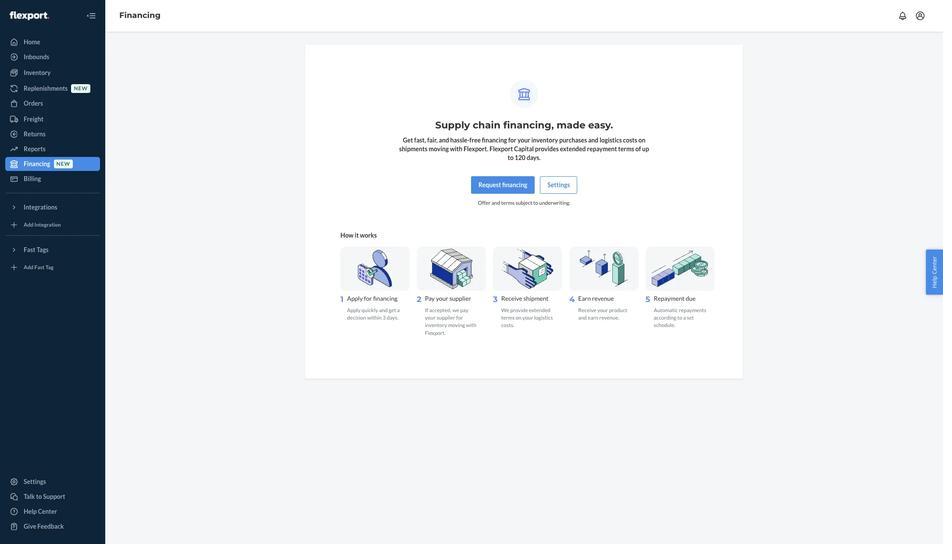 Task type: locate. For each thing, give the bounding box(es) containing it.
1 horizontal spatial financing
[[119, 11, 161, 20]]

add for add integration
[[24, 222, 33, 228]]

to inside get fast, fair, and hassle-free financing for your inventory purchases and logistics costs on shipments moving with flexport. flexport capital provides extended repayment terms of up to 120 days.
[[508, 154, 514, 162]]

offer
[[478, 200, 491, 206]]

your down if
[[425, 315, 436, 321]]

flexport. down free
[[464, 145, 489, 153]]

if
[[425, 307, 429, 314]]

2 apply from the top
[[347, 307, 361, 314]]

inventory down accepted,
[[425, 322, 447, 329]]

a inside 'automatic repayments according to a set schedule.'
[[684, 315, 686, 321]]

0 vertical spatial flexport.
[[464, 145, 489, 153]]

for inside get fast, fair, and hassle-free financing for your inventory purchases and logistics costs on shipments moving with flexport. flexport capital provides extended repayment terms of up to 120 days.
[[509, 137, 517, 144]]

help center
[[931, 256, 939, 288], [24, 508, 57, 516]]

integrations button
[[5, 201, 100, 215]]

0 horizontal spatial extended
[[529, 307, 551, 314]]

moving down fair, at top left
[[429, 145, 449, 153]]

settings button
[[540, 176, 578, 194]]

3 left receive shipment
[[493, 295, 498, 305]]

capital
[[514, 145, 534, 153]]

costs.
[[502, 322, 515, 329]]

and left get
[[379, 307, 388, 314]]

shipments
[[399, 145, 428, 153]]

within
[[367, 315, 382, 321]]

freight link
[[5, 112, 100, 126]]

0 vertical spatial help
[[931, 276, 939, 288]]

receive
[[502, 295, 523, 302], [579, 307, 597, 314]]

terms inside get fast, fair, and hassle-free financing for your inventory purchases and logistics costs on shipments moving with flexport. flexport capital provides extended repayment terms of up to 120 days.
[[619, 145, 635, 153]]

financing link
[[119, 11, 161, 20]]

new up orders link
[[74, 85, 88, 92]]

fast left tags
[[24, 246, 35, 254]]

1 vertical spatial on
[[516, 315, 522, 321]]

1 horizontal spatial inventory
[[532, 137, 558, 144]]

help center link
[[5, 505, 100, 519]]

2 add from the top
[[24, 264, 33, 271]]

0 vertical spatial settings
[[548, 181, 570, 189]]

apply up decision
[[347, 307, 361, 314]]

0 vertical spatial financing
[[482, 137, 507, 144]]

purchases
[[560, 137, 587, 144]]

1 vertical spatial inventory
[[425, 322, 447, 329]]

inventory
[[532, 137, 558, 144], [425, 322, 447, 329]]

moving inside the if accepted, we pay your supplier for inventory moving with flexport.
[[448, 322, 465, 329]]

give feedback
[[24, 523, 64, 531]]

days. down get
[[387, 315, 399, 321]]

extended down purchases
[[560, 145, 586, 153]]

0 vertical spatial help center
[[931, 256, 939, 288]]

1 add from the top
[[24, 222, 33, 228]]

new for replenishments
[[74, 85, 88, 92]]

costs
[[623, 137, 638, 144]]

on up up
[[639, 137, 646, 144]]

a right get
[[397, 307, 400, 314]]

1 vertical spatial fast
[[34, 264, 45, 271]]

financing
[[482, 137, 507, 144], [503, 181, 528, 189], [373, 295, 398, 302]]

3 right within
[[383, 315, 386, 321]]

and right fair, at top left
[[439, 137, 449, 144]]

0 vertical spatial days.
[[527, 154, 541, 162]]

1 horizontal spatial with
[[466, 322, 477, 329]]

logistics inside we provide extended terms on your logistics costs.
[[535, 315, 553, 321]]

3
[[493, 295, 498, 305], [383, 315, 386, 321]]

1 vertical spatial logistics
[[535, 315, 553, 321]]

quickly
[[362, 307, 378, 314]]

on inside we provide extended terms on your logistics costs.
[[516, 315, 522, 321]]

settings link
[[5, 475, 100, 489]]

receive up we
[[502, 295, 523, 302]]

get fast, fair, and hassle-free financing for your inventory purchases and logistics costs on shipments moving with flexport. flexport capital provides extended repayment terms of up to 120 days.
[[399, 137, 650, 162]]

add integration link
[[5, 218, 100, 232]]

120
[[515, 154, 526, 162]]

provide
[[511, 307, 528, 314]]

a left "set"
[[684, 315, 686, 321]]

your up accepted,
[[436, 295, 449, 302]]

0 horizontal spatial flexport.
[[425, 330, 446, 336]]

revenue
[[592, 295, 614, 302]]

0 vertical spatial with
[[450, 145, 463, 153]]

your up revenue.
[[598, 307, 608, 314]]

a inside the 'apply quickly and get a decision within 3 days.'
[[397, 307, 400, 314]]

terms
[[619, 145, 635, 153], [501, 200, 515, 206], [502, 315, 515, 321]]

flexport. down accepted,
[[425, 330, 446, 336]]

according
[[654, 315, 677, 321]]

0 horizontal spatial financing
[[24, 160, 50, 168]]

0 vertical spatial add
[[24, 222, 33, 228]]

on inside get fast, fair, and hassle-free financing for your inventory purchases and logistics costs on shipments moving with flexport. flexport capital provides extended repayment terms of up to 120 days.
[[639, 137, 646, 144]]

hassle-
[[451, 137, 470, 144]]

apply for apply for financing
[[347, 295, 363, 302]]

your up capital
[[518, 137, 531, 144]]

1 horizontal spatial center
[[931, 256, 939, 274]]

a for 1
[[397, 307, 400, 314]]

and
[[439, 137, 449, 144], [589, 137, 599, 144], [492, 200, 500, 206], [379, 307, 388, 314], [579, 315, 587, 321]]

inbounds link
[[5, 50, 100, 64]]

0 vertical spatial logistics
[[600, 137, 622, 144]]

1 vertical spatial extended
[[529, 307, 551, 314]]

schedule.
[[654, 322, 676, 329]]

1 vertical spatial with
[[466, 322, 477, 329]]

days. inside get fast, fair, and hassle-free financing for your inventory purchases and logistics costs on shipments moving with flexport. flexport capital provides extended repayment terms of up to 120 days.
[[527, 154, 541, 162]]

1 vertical spatial supplier
[[437, 315, 455, 321]]

1 horizontal spatial help
[[931, 276, 939, 288]]

extended down shipment
[[529, 307, 551, 314]]

and inside 'receive your product and earn revenue.'
[[579, 315, 587, 321]]

0 horizontal spatial for
[[364, 295, 372, 302]]

help center inside "help center" "link"
[[24, 508, 57, 516]]

financing up flexport
[[482, 137, 507, 144]]

0 horizontal spatial settings
[[24, 478, 46, 486]]

new
[[74, 85, 88, 92], [56, 161, 70, 167]]

0 horizontal spatial help
[[24, 508, 37, 516]]

1 vertical spatial financing
[[503, 181, 528, 189]]

billing
[[24, 175, 41, 183]]

with down hassle-
[[450, 145, 463, 153]]

we provide extended terms on your logistics costs.
[[502, 307, 553, 329]]

settings up "talk"
[[24, 478, 46, 486]]

add down fast tags
[[24, 264, 33, 271]]

talk to support
[[24, 493, 65, 501]]

help center button
[[927, 250, 944, 295]]

to
[[508, 154, 514, 162], [534, 200, 538, 206], [678, 315, 683, 321], [36, 493, 42, 501]]

add inside add integration link
[[24, 222, 33, 228]]

1 horizontal spatial flexport.
[[464, 145, 489, 153]]

1 vertical spatial 3
[[383, 315, 386, 321]]

financing
[[119, 11, 161, 20], [24, 160, 50, 168]]

moving down 'we'
[[448, 322, 465, 329]]

center inside "link"
[[38, 508, 57, 516]]

receive your product and earn revenue.
[[579, 307, 628, 321]]

free
[[470, 137, 481, 144]]

to left "set"
[[678, 315, 683, 321]]

0 vertical spatial a
[[397, 307, 400, 314]]

1 vertical spatial flexport.
[[425, 330, 446, 336]]

open account menu image
[[916, 11, 926, 21]]

request financing button
[[471, 176, 535, 194]]

0 horizontal spatial logistics
[[535, 315, 553, 321]]

1 vertical spatial financing
[[24, 160, 50, 168]]

1 horizontal spatial new
[[74, 85, 88, 92]]

0 horizontal spatial 3
[[383, 315, 386, 321]]

apply for financing
[[347, 295, 398, 302]]

for up 'quickly'
[[364, 295, 372, 302]]

0 horizontal spatial center
[[38, 508, 57, 516]]

repayment
[[654, 295, 685, 302]]

apply right '1'
[[347, 295, 363, 302]]

0 vertical spatial for
[[509, 137, 517, 144]]

1 vertical spatial apply
[[347, 307, 361, 314]]

inventory up 'provides'
[[532, 137, 558, 144]]

0 horizontal spatial a
[[397, 307, 400, 314]]

financing up get
[[373, 295, 398, 302]]

1 horizontal spatial days.
[[527, 154, 541, 162]]

1 vertical spatial help
[[24, 508, 37, 516]]

new for financing
[[56, 161, 70, 167]]

we
[[453, 307, 459, 314]]

terms up the costs.
[[502, 315, 515, 321]]

1 vertical spatial center
[[38, 508, 57, 516]]

how it works
[[341, 232, 377, 239]]

1 horizontal spatial help center
[[931, 256, 939, 288]]

your inside the if accepted, we pay your supplier for inventory moving with flexport.
[[425, 315, 436, 321]]

inventory inside get fast, fair, and hassle-free financing for your inventory purchases and logistics costs on shipments moving with flexport. flexport capital provides extended repayment terms of up to 120 days.
[[532, 137, 558, 144]]

settings
[[548, 181, 570, 189], [24, 478, 46, 486]]

underwriting.
[[540, 200, 571, 206]]

0 vertical spatial 3
[[493, 295, 498, 305]]

1 vertical spatial terms
[[501, 200, 515, 206]]

flexport.
[[464, 145, 489, 153], [425, 330, 446, 336]]

1 vertical spatial add
[[24, 264, 33, 271]]

receive up earn
[[579, 307, 597, 314]]

and right offer
[[492, 200, 500, 206]]

to inside 'automatic repayments according to a set schedule.'
[[678, 315, 683, 321]]

help inside "link"
[[24, 508, 37, 516]]

2 horizontal spatial for
[[509, 137, 517, 144]]

center
[[931, 256, 939, 274], [38, 508, 57, 516]]

0 horizontal spatial receive
[[502, 295, 523, 302]]

0 horizontal spatial with
[[450, 145, 463, 153]]

repayment due
[[654, 295, 696, 302]]

with down pay
[[466, 322, 477, 329]]

supplier up pay
[[450, 295, 471, 302]]

1 vertical spatial new
[[56, 161, 70, 167]]

with inside the if accepted, we pay your supplier for inventory moving with flexport.
[[466, 322, 477, 329]]

1 vertical spatial a
[[684, 315, 686, 321]]

1 horizontal spatial a
[[684, 315, 686, 321]]

new down reports link
[[56, 161, 70, 167]]

1 horizontal spatial logistics
[[600, 137, 622, 144]]

logistics down shipment
[[535, 315, 553, 321]]

apply
[[347, 295, 363, 302], [347, 307, 361, 314]]

repayments
[[679, 307, 707, 314]]

1 vertical spatial for
[[364, 295, 372, 302]]

1 vertical spatial days.
[[387, 315, 399, 321]]

of
[[636, 145, 641, 153]]

moving
[[429, 145, 449, 153], [448, 322, 465, 329]]

0 vertical spatial apply
[[347, 295, 363, 302]]

0 horizontal spatial inventory
[[425, 322, 447, 329]]

terms left "subject"
[[501, 200, 515, 206]]

0 horizontal spatial new
[[56, 161, 70, 167]]

to right "talk"
[[36, 493, 42, 501]]

0 vertical spatial terms
[[619, 145, 635, 153]]

1 horizontal spatial extended
[[560, 145, 586, 153]]

0 vertical spatial inventory
[[532, 137, 558, 144]]

1 apply from the top
[[347, 295, 363, 302]]

5
[[646, 295, 651, 305]]

with
[[450, 145, 463, 153], [466, 322, 477, 329]]

fast
[[24, 246, 35, 254], [34, 264, 45, 271]]

feedback
[[37, 523, 64, 531]]

decision
[[347, 315, 366, 321]]

1 vertical spatial moving
[[448, 322, 465, 329]]

1 vertical spatial receive
[[579, 307, 597, 314]]

financing up "subject"
[[503, 181, 528, 189]]

receive inside 'receive your product and earn revenue.'
[[579, 307, 597, 314]]

settings up underwriting. on the top of page
[[548, 181, 570, 189]]

days. down capital
[[527, 154, 541, 162]]

add
[[24, 222, 33, 228], [24, 264, 33, 271]]

on
[[639, 137, 646, 144], [516, 315, 522, 321]]

your down "provide"
[[523, 315, 534, 321]]

for up flexport
[[509, 137, 517, 144]]

1 horizontal spatial receive
[[579, 307, 597, 314]]

fast left tag
[[34, 264, 45, 271]]

on down "provide"
[[516, 315, 522, 321]]

0 vertical spatial fast
[[24, 246, 35, 254]]

0 vertical spatial new
[[74, 85, 88, 92]]

0 horizontal spatial help center
[[24, 508, 57, 516]]

to right "subject"
[[534, 200, 538, 206]]

1 vertical spatial settings
[[24, 478, 46, 486]]

receive for receive your product and earn revenue.
[[579, 307, 597, 314]]

to left 120
[[508, 154, 514, 162]]

2 vertical spatial terms
[[502, 315, 515, 321]]

logistics up the repayment
[[600, 137, 622, 144]]

settings inside "button"
[[548, 181, 570, 189]]

1 vertical spatial help center
[[24, 508, 57, 516]]

1
[[341, 295, 344, 305]]

supplier down accepted,
[[437, 315, 455, 321]]

and left earn
[[579, 315, 587, 321]]

flexport
[[490, 145, 513, 153]]

help
[[931, 276, 939, 288], [24, 508, 37, 516]]

0 vertical spatial on
[[639, 137, 646, 144]]

1 horizontal spatial settings
[[548, 181, 570, 189]]

apply inside the 'apply quickly and get a decision within 3 days.'
[[347, 307, 361, 314]]

0 vertical spatial receive
[[502, 295, 523, 302]]

add integration
[[24, 222, 61, 228]]

0 vertical spatial moving
[[429, 145, 449, 153]]

add inside the add fast tag link
[[24, 264, 33, 271]]

1 horizontal spatial for
[[456, 315, 463, 321]]

0 horizontal spatial on
[[516, 315, 522, 321]]

talk to support button
[[5, 490, 100, 504]]

terms down costs
[[619, 145, 635, 153]]

give
[[24, 523, 36, 531]]

earn
[[579, 295, 591, 302]]

1 horizontal spatial on
[[639, 137, 646, 144]]

logistics inside get fast, fair, and hassle-free financing for your inventory purchases and logistics costs on shipments moving with flexport. flexport capital provides extended repayment terms of up to 120 days.
[[600, 137, 622, 144]]

0 horizontal spatial days.
[[387, 315, 399, 321]]

it
[[355, 232, 359, 239]]

2 vertical spatial for
[[456, 315, 463, 321]]

add left integration
[[24, 222, 33, 228]]

for down 'we'
[[456, 315, 463, 321]]

0 vertical spatial extended
[[560, 145, 586, 153]]

fast tags
[[24, 246, 49, 254]]

0 vertical spatial center
[[931, 256, 939, 274]]



Task type: vqa. For each thing, say whether or not it's contained in the screenshot.
Support
yes



Task type: describe. For each thing, give the bounding box(es) containing it.
2 vertical spatial financing
[[373, 295, 398, 302]]

get
[[403, 137, 413, 144]]

settings inside the settings link
[[24, 478, 46, 486]]

extended inside we provide extended terms on your logistics costs.
[[529, 307, 551, 314]]

flexport logo image
[[10, 11, 49, 20]]

moving inside get fast, fair, and hassle-free financing for your inventory purchases and logistics costs on shipments moving with flexport. flexport capital provides extended repayment terms of up to 120 days.
[[429, 145, 449, 153]]

easy.
[[589, 119, 614, 131]]

how
[[341, 232, 354, 239]]

center inside button
[[931, 256, 939, 274]]

shipment
[[524, 295, 549, 302]]

pay
[[460, 307, 469, 314]]

talk
[[24, 493, 35, 501]]

home link
[[5, 35, 100, 49]]

orders
[[24, 100, 43, 107]]

billing link
[[5, 172, 100, 186]]

we
[[502, 307, 510, 314]]

apply quickly and get a decision within 3 days.
[[347, 307, 400, 321]]

fast tags button
[[5, 243, 100, 257]]

due
[[686, 295, 696, 302]]

provides
[[535, 145, 559, 153]]

extended inside get fast, fair, and hassle-free financing for your inventory purchases and logistics costs on shipments moving with flexport. flexport capital provides extended repayment terms of up to 120 days.
[[560, 145, 586, 153]]

subject
[[516, 200, 533, 206]]

help inside button
[[931, 276, 939, 288]]

fast,
[[414, 137, 426, 144]]

if accepted, we pay your supplier for inventory moving with flexport.
[[425, 307, 477, 336]]

financing,
[[504, 119, 554, 131]]

freight
[[24, 115, 43, 123]]

1 horizontal spatial 3
[[493, 295, 498, 305]]

integration
[[34, 222, 61, 228]]

supply
[[435, 119, 470, 131]]

flexport. inside the if accepted, we pay your supplier for inventory moving with flexport.
[[425, 330, 446, 336]]

open notifications image
[[898, 11, 909, 21]]

automatic
[[654, 307, 678, 314]]

2
[[417, 295, 422, 305]]

get
[[389, 307, 396, 314]]

request
[[479, 181, 501, 189]]

returns link
[[5, 127, 100, 141]]

close navigation image
[[86, 11, 97, 21]]

inventory inside the if accepted, we pay your supplier for inventory moving with flexport.
[[425, 322, 447, 329]]

your inside get fast, fair, and hassle-free financing for your inventory purchases and logistics costs on shipments moving with flexport. flexport capital provides extended repayment terms of up to 120 days.
[[518, 137, 531, 144]]

with inside get fast, fair, and hassle-free financing for your inventory purchases and logistics costs on shipments moving with flexport. flexport capital provides extended repayment terms of up to 120 days.
[[450, 145, 463, 153]]

repayment
[[587, 145, 617, 153]]

supply chain financing, made easy.
[[435, 119, 614, 131]]

flexport. inside get fast, fair, and hassle-free financing for your inventory purchases and logistics costs on shipments moving with flexport. flexport capital provides extended repayment terms of up to 120 days.
[[464, 145, 489, 153]]

request financing
[[479, 181, 528, 189]]

add for add fast tag
[[24, 264, 33, 271]]

replenishments
[[24, 85, 68, 92]]

revenue.
[[600, 315, 620, 321]]

product
[[609, 307, 628, 314]]

chain
[[473, 119, 501, 131]]

orders link
[[5, 97, 100, 111]]

reports link
[[5, 142, 100, 156]]

offer and terms subject to underwriting.
[[478, 200, 571, 206]]

days. inside the 'apply quickly and get a decision within 3 days.'
[[387, 315, 399, 321]]

0 vertical spatial financing
[[119, 11, 161, 20]]

for inside the if accepted, we pay your supplier for inventory moving with flexport.
[[456, 315, 463, 321]]

accepted,
[[430, 307, 452, 314]]

and up the repayment
[[589, 137, 599, 144]]

add fast tag link
[[5, 261, 100, 275]]

financing inside get fast, fair, and hassle-free financing for your inventory purchases and logistics costs on shipments moving with flexport. flexport capital provides extended repayment terms of up to 120 days.
[[482, 137, 507, 144]]

fair,
[[427, 137, 438, 144]]

inbounds
[[24, 53, 49, 61]]

pay your supplier
[[425, 295, 471, 302]]

tag
[[46, 264, 54, 271]]

fast inside "dropdown button"
[[24, 246, 35, 254]]

inventory
[[24, 69, 51, 76]]

receive for receive shipment
[[502, 295, 523, 302]]

returns
[[24, 130, 46, 138]]

3 inside the 'apply quickly and get a decision within 3 days.'
[[383, 315, 386, 321]]

reports
[[24, 145, 46, 153]]

works
[[360, 232, 377, 239]]

your inside 'receive your product and earn revenue.'
[[598, 307, 608, 314]]

home
[[24, 38, 40, 46]]

receive shipment
[[502, 295, 549, 302]]

earn revenue
[[579, 295, 614, 302]]

terms inside we provide extended terms on your logistics costs.
[[502, 315, 515, 321]]

a for 5
[[684, 315, 686, 321]]

made
[[557, 119, 586, 131]]

apply for apply quickly and get a decision within 3 days.
[[347, 307, 361, 314]]

financing inside request financing button
[[503, 181, 528, 189]]

help center inside help center button
[[931, 256, 939, 288]]

and inside the 'apply quickly and get a decision within 3 days.'
[[379, 307, 388, 314]]

supplier inside the if accepted, we pay your supplier for inventory moving with flexport.
[[437, 315, 455, 321]]

pay
[[425, 295, 435, 302]]

add fast tag
[[24, 264, 54, 271]]

give feedback button
[[5, 520, 100, 534]]

earn
[[588, 315, 599, 321]]

support
[[43, 493, 65, 501]]

tags
[[37, 246, 49, 254]]

0 vertical spatial supplier
[[450, 295, 471, 302]]

integrations
[[24, 204, 57, 211]]

4
[[570, 295, 575, 305]]

automatic repayments according to a set schedule.
[[654, 307, 707, 329]]

to inside 'button'
[[36, 493, 42, 501]]

your inside we provide extended terms on your logistics costs.
[[523, 315, 534, 321]]

inventory link
[[5, 66, 100, 80]]



